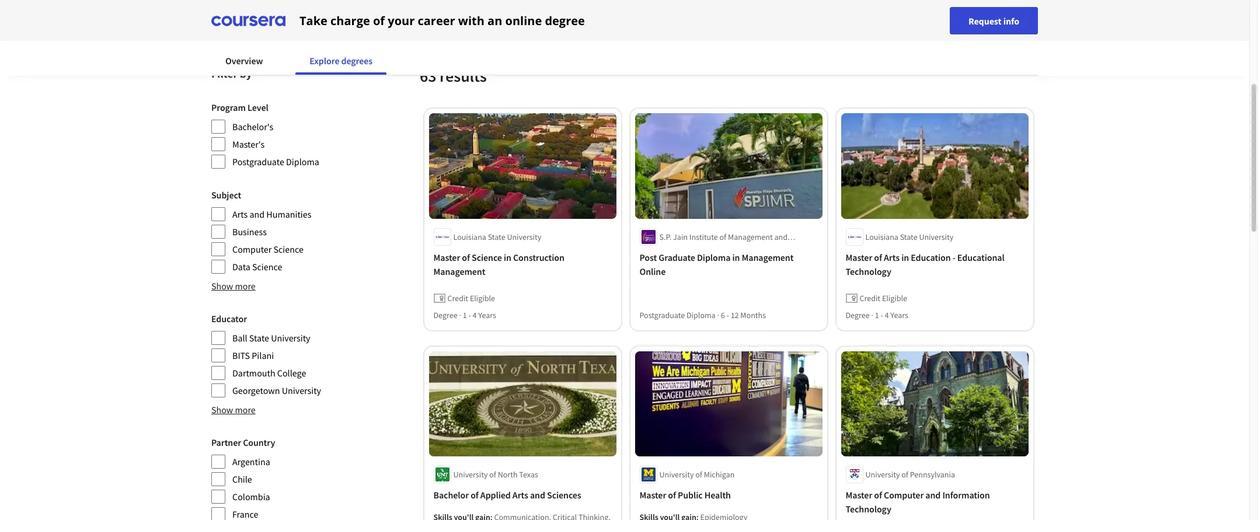 Task type: vqa. For each thing, say whether or not it's contained in the screenshot.
first 'Eligible' from left
yes



Task type: locate. For each thing, give the bounding box(es) containing it.
· for master of science in construction management
[[460, 310, 462, 320]]

credit eligible for science
[[448, 293, 496, 303]]

master's
[[232, 138, 265, 150]]

postgraduate down master's
[[232, 156, 284, 168]]

arts down texas
[[513, 489, 529, 501]]

1 vertical spatial computer
[[884, 489, 924, 501]]

3 · from the left
[[872, 310, 874, 320]]

management for in
[[742, 251, 794, 263]]

1 horizontal spatial postgraduate
[[640, 310, 685, 320]]

eligible down master of science in construction management
[[470, 293, 496, 303]]

louisiana state university
[[454, 232, 542, 242], [866, 232, 954, 242]]

0 horizontal spatial eligible
[[470, 293, 496, 303]]

1 horizontal spatial ·
[[718, 310, 720, 320]]

coursera image
[[211, 11, 286, 30]]

1 horizontal spatial 4
[[885, 310, 889, 320]]

show more
[[211, 280, 256, 292], [211, 404, 256, 416]]

postgraduate down 'online'
[[640, 310, 685, 320]]

1 vertical spatial show more button
[[211, 403, 256, 417]]

2 1 from the left
[[875, 310, 880, 320]]

of for bachelor of applied arts and sciences
[[471, 489, 479, 501]]

arts and humanities
[[232, 208, 312, 220]]

of inside master of science in construction management
[[462, 251, 470, 263]]

in left 'construction'
[[504, 251, 512, 263]]

pilani
[[252, 350, 274, 361]]

bachelor of applied arts and sciences link
[[434, 488, 612, 502]]

2 more from the top
[[235, 404, 256, 416]]

science left 'construction'
[[472, 251, 502, 263]]

master inside master of science in construction management
[[434, 251, 461, 263]]

0 vertical spatial arts
[[232, 208, 248, 220]]

louisiana state university up education
[[866, 232, 954, 242]]

humanities
[[266, 208, 312, 220]]

show more button for data
[[211, 279, 256, 293]]

tab list containing overview
[[211, 47, 405, 75]]

1
[[463, 310, 467, 320], [875, 310, 880, 320]]

request
[[969, 15, 1002, 27]]

of inside s.p. jain institute of management and research
[[720, 232, 727, 242]]

arts left education
[[884, 251, 900, 263]]

show up partner
[[211, 404, 233, 416]]

diploma
[[286, 156, 319, 168], [698, 251, 731, 263], [687, 310, 716, 320]]

2 credit from the left
[[860, 293, 881, 303]]

1 vertical spatial show more
[[211, 404, 256, 416]]

your
[[388, 13, 415, 28]]

technology inside "master of arts in education - educational technology"
[[846, 265, 892, 277]]

0 vertical spatial postgraduate
[[232, 156, 284, 168]]

master for master of public health
[[640, 489, 667, 501]]

1 louisiana state university from the left
[[454, 232, 542, 242]]

management inside s.p. jain institute of management and research
[[729, 232, 773, 242]]

applied
[[481, 489, 511, 501]]

state up master of science in construction management
[[488, 232, 506, 242]]

and inside subject group
[[250, 208, 265, 220]]

educator group
[[211, 312, 321, 398]]

1 vertical spatial diploma
[[698, 251, 731, 263]]

in inside "master of arts in education - educational technology"
[[902, 251, 910, 263]]

business
[[232, 226, 267, 238]]

0 horizontal spatial years
[[479, 310, 497, 320]]

science for data science
[[252, 261, 282, 273]]

0 vertical spatial show more
[[211, 280, 256, 292]]

4 for arts
[[885, 310, 889, 320]]

1 horizontal spatial years
[[891, 310, 909, 320]]

1 show more button from the top
[[211, 279, 256, 293]]

program
[[211, 102, 246, 113]]

eligible down "master of arts in education - educational technology"
[[883, 293, 908, 303]]

2 degree from the left
[[846, 310, 870, 320]]

1 more from the top
[[235, 280, 256, 292]]

ball
[[232, 332, 247, 344]]

eligible for arts
[[883, 293, 908, 303]]

master of science in construction management link
[[434, 250, 612, 278]]

louisiana state university for arts
[[866, 232, 954, 242]]

in inside master of science in construction management
[[504, 251, 512, 263]]

1 vertical spatial management
[[742, 251, 794, 263]]

0 vertical spatial show
[[211, 280, 233, 292]]

overview button
[[211, 47, 277, 75]]

0 horizontal spatial postgraduate
[[232, 156, 284, 168]]

degree · 1 - 4 years
[[434, 310, 497, 320], [846, 310, 909, 320]]

show more down 'georgetown'
[[211, 404, 256, 416]]

2 4 from the left
[[885, 310, 889, 320]]

degrees
[[341, 55, 373, 67]]

in
[[504, 251, 512, 263], [733, 251, 740, 263], [902, 251, 910, 263]]

1 vertical spatial arts
[[884, 251, 900, 263]]

3 in from the left
[[902, 251, 910, 263]]

degree
[[434, 310, 458, 320], [846, 310, 870, 320]]

country
[[243, 437, 275, 448]]

in for science
[[504, 251, 512, 263]]

university
[[507, 232, 542, 242], [920, 232, 954, 242], [271, 332, 310, 344], [282, 385, 321, 397], [454, 470, 488, 480], [660, 470, 694, 480], [866, 470, 900, 480]]

technology
[[846, 265, 892, 277], [846, 503, 892, 515]]

1 horizontal spatial 1
[[875, 310, 880, 320]]

1 show from the top
[[211, 280, 233, 292]]

1 horizontal spatial credit
[[860, 293, 881, 303]]

1 horizontal spatial eligible
[[883, 293, 908, 303]]

0 horizontal spatial credit eligible
[[448, 293, 496, 303]]

master of public health
[[640, 489, 731, 501]]

more
[[235, 280, 256, 292], [235, 404, 256, 416]]

1 vertical spatial postgraduate
[[640, 310, 685, 320]]

partner country group
[[211, 436, 321, 520]]

1 vertical spatial more
[[235, 404, 256, 416]]

louisiana up master of science in construction management
[[454, 232, 487, 242]]

1 credit eligible from the left
[[448, 293, 496, 303]]

state inside educator group
[[249, 332, 269, 344]]

1 vertical spatial show
[[211, 404, 233, 416]]

results
[[440, 65, 487, 86]]

0 vertical spatial computer
[[232, 244, 272, 255]]

diploma inside post graduate diploma in management online
[[698, 251, 731, 263]]

2 vertical spatial diploma
[[687, 310, 716, 320]]

partner country
[[211, 437, 275, 448]]

0 horizontal spatial in
[[504, 251, 512, 263]]

0 horizontal spatial degree · 1 - 4 years
[[434, 310, 497, 320]]

2 eligible from the left
[[883, 293, 908, 303]]

with
[[458, 13, 485, 28]]

2 years from the left
[[891, 310, 909, 320]]

0 vertical spatial show more button
[[211, 279, 256, 293]]

0 vertical spatial management
[[729, 232, 773, 242]]

of
[[373, 13, 385, 28], [720, 232, 727, 242], [462, 251, 470, 263], [875, 251, 883, 263], [490, 470, 497, 480], [696, 470, 703, 480], [902, 470, 909, 480], [471, 489, 479, 501], [669, 489, 677, 501], [875, 489, 883, 501]]

4 for science
[[473, 310, 477, 320]]

state up 'pilani'
[[249, 332, 269, 344]]

management inside master of science in construction management
[[434, 265, 486, 277]]

years for science
[[479, 310, 497, 320]]

chile
[[232, 474, 252, 485]]

university up 'construction'
[[507, 232, 542, 242]]

1 in from the left
[[504, 251, 512, 263]]

1 horizontal spatial state
[[488, 232, 506, 242]]

in inside post graduate diploma in management online
[[733, 251, 740, 263]]

1 horizontal spatial arts
[[513, 489, 529, 501]]

credit eligible down "master of arts in education - educational technology"
[[860, 293, 908, 303]]

2 louisiana state university from the left
[[866, 232, 954, 242]]

of inside "master of arts in education - educational technology"
[[875, 251, 883, 263]]

0 horizontal spatial credit
[[448, 293, 469, 303]]

1 for master of science in construction management
[[463, 310, 467, 320]]

arts
[[232, 208, 248, 220], [884, 251, 900, 263], [513, 489, 529, 501]]

master inside master of computer and information technology
[[846, 489, 873, 501]]

2 show more from the top
[[211, 404, 256, 416]]

tab list
[[211, 47, 405, 75]]

0 horizontal spatial 4
[[473, 310, 477, 320]]

louisiana for arts
[[866, 232, 899, 242]]

0 vertical spatial more
[[235, 280, 256, 292]]

0 horizontal spatial louisiana
[[454, 232, 487, 242]]

diploma left the 6
[[687, 310, 716, 320]]

of for university of michigan
[[696, 470, 703, 480]]

1 horizontal spatial louisiana
[[866, 232, 899, 242]]

degree · 1 - 4 years for master of arts in education - educational technology
[[846, 310, 909, 320]]

2 louisiana from the left
[[866, 232, 899, 242]]

more down data
[[235, 280, 256, 292]]

filter by
[[211, 66, 252, 81]]

years for arts
[[891, 310, 909, 320]]

1 horizontal spatial credit eligible
[[860, 293, 908, 303]]

credit eligible down master of science in construction management
[[448, 293, 496, 303]]

1 credit from the left
[[448, 293, 469, 303]]

request info button
[[950, 7, 1038, 34]]

degree for master of science in construction management
[[434, 310, 458, 320]]

partner
[[211, 437, 241, 448]]

computer down university of pennsylvania
[[884, 489, 924, 501]]

louisiana
[[454, 232, 487, 242], [866, 232, 899, 242]]

master of arts in education - educational technology link
[[846, 250, 1024, 278]]

management
[[729, 232, 773, 242], [742, 251, 794, 263], [434, 265, 486, 277]]

years down "master of arts in education - educational technology"
[[891, 310, 909, 320]]

1 degree from the left
[[434, 310, 458, 320]]

bachelor's
[[232, 121, 273, 133]]

2 horizontal spatial arts
[[884, 251, 900, 263]]

state
[[488, 232, 506, 242], [901, 232, 918, 242], [249, 332, 269, 344]]

louisiana up "master of arts in education - educational technology"
[[866, 232, 899, 242]]

info
[[1004, 15, 1020, 27]]

2 horizontal spatial state
[[901, 232, 918, 242]]

credit eligible
[[448, 293, 496, 303], [860, 293, 908, 303]]

postgraduate
[[232, 156, 284, 168], [640, 310, 685, 320]]

0 horizontal spatial state
[[249, 332, 269, 344]]

of for master of public health
[[669, 489, 677, 501]]

1 horizontal spatial degree · 1 - 4 years
[[846, 310, 909, 320]]

0 horizontal spatial computer
[[232, 244, 272, 255]]

·
[[460, 310, 462, 320], [718, 310, 720, 320], [872, 310, 874, 320]]

2 show from the top
[[211, 404, 233, 416]]

diploma down institute
[[698, 251, 731, 263]]

take charge of your career with an online degree
[[300, 13, 585, 28]]

2 credit eligible from the left
[[860, 293, 908, 303]]

1 horizontal spatial in
[[733, 251, 740, 263]]

university down college on the bottom
[[282, 385, 321, 397]]

2 technology from the top
[[846, 503, 892, 515]]

2 horizontal spatial in
[[902, 251, 910, 263]]

of inside master of computer and information technology
[[875, 489, 883, 501]]

master inside "master of arts in education - educational technology"
[[846, 251, 873, 263]]

science down the computer science
[[252, 261, 282, 273]]

0 horizontal spatial 1
[[463, 310, 467, 320]]

program level
[[211, 102, 268, 113]]

show more down data
[[211, 280, 256, 292]]

arts up business
[[232, 208, 248, 220]]

12
[[731, 310, 739, 320]]

in for arts
[[902, 251, 910, 263]]

-
[[953, 251, 956, 263], [469, 310, 471, 320], [727, 310, 730, 320], [881, 310, 884, 320]]

and inside s.p. jain institute of management and research
[[775, 232, 788, 242]]

of for master of computer and information technology
[[875, 489, 883, 501]]

eligible
[[470, 293, 496, 303], [883, 293, 908, 303]]

pennsylvania
[[911, 470, 956, 480]]

university of north texas
[[454, 470, 539, 480]]

science inside master of science in construction management
[[472, 251, 502, 263]]

master of arts in education - educational technology
[[846, 251, 1005, 277]]

1 horizontal spatial computer
[[884, 489, 924, 501]]

4
[[473, 310, 477, 320], [885, 310, 889, 320]]

1 horizontal spatial degree
[[846, 310, 870, 320]]

show
[[211, 280, 233, 292], [211, 404, 233, 416]]

1 louisiana from the left
[[454, 232, 487, 242]]

in up the 12
[[733, 251, 740, 263]]

0 horizontal spatial degree
[[434, 310, 458, 320]]

and
[[250, 208, 265, 220], [775, 232, 788, 242], [531, 489, 546, 501], [926, 489, 941, 501]]

dartmouth
[[232, 367, 275, 379]]

master
[[434, 251, 461, 263], [846, 251, 873, 263], [640, 489, 667, 501], [846, 489, 873, 501]]

0 horizontal spatial ·
[[460, 310, 462, 320]]

2 horizontal spatial ·
[[872, 310, 874, 320]]

management for of
[[729, 232, 773, 242]]

1 4 from the left
[[473, 310, 477, 320]]

louisiana state university up master of science in construction management
[[454, 232, 542, 242]]

state up education
[[901, 232, 918, 242]]

diploma up humanities
[[286, 156, 319, 168]]

1 vertical spatial technology
[[846, 503, 892, 515]]

1 eligible from the left
[[470, 293, 496, 303]]

postgraduate for postgraduate diploma
[[232, 156, 284, 168]]

1 degree · 1 - 4 years from the left
[[434, 310, 497, 320]]

data science
[[232, 261, 282, 273]]

show more button down 'georgetown'
[[211, 403, 256, 417]]

show down data
[[211, 280, 233, 292]]

years down master of science in construction management
[[479, 310, 497, 320]]

show for georgetown
[[211, 404, 233, 416]]

management inside post graduate diploma in management online
[[742, 251, 794, 263]]

science down humanities
[[274, 244, 304, 255]]

2 degree · 1 - 4 years from the left
[[846, 310, 909, 320]]

0 vertical spatial technology
[[846, 265, 892, 277]]

2 show more button from the top
[[211, 403, 256, 417]]

show more for georgetown university
[[211, 404, 256, 416]]

2 · from the left
[[718, 310, 720, 320]]

1 for master of arts in education - educational technology
[[875, 310, 880, 320]]

1 1 from the left
[[463, 310, 467, 320]]

career
[[418, 13, 455, 28]]

1 · from the left
[[460, 310, 462, 320]]

postgraduate inside program level "group"
[[232, 156, 284, 168]]

in for diploma
[[733, 251, 740, 263]]

arts inside "master of arts in education - educational technology"
[[884, 251, 900, 263]]

2 in from the left
[[733, 251, 740, 263]]

1 years from the left
[[479, 310, 497, 320]]

computer down business
[[232, 244, 272, 255]]

post graduate diploma in management online
[[640, 251, 794, 277]]

1 show more from the top
[[211, 280, 256, 292]]

0 horizontal spatial louisiana state university
[[454, 232, 542, 242]]

university up education
[[920, 232, 954, 242]]

0 horizontal spatial arts
[[232, 208, 248, 220]]

0 vertical spatial diploma
[[286, 156, 319, 168]]

arts inside subject group
[[232, 208, 248, 220]]

2 vertical spatial management
[[434, 265, 486, 277]]

1 horizontal spatial louisiana state university
[[866, 232, 954, 242]]

in left education
[[902, 251, 910, 263]]

show more button
[[211, 279, 256, 293], [211, 403, 256, 417]]

research
[[660, 243, 691, 254]]

diploma inside program level "group"
[[286, 156, 319, 168]]

1 technology from the top
[[846, 265, 892, 277]]

more for data
[[235, 280, 256, 292]]

show more button down data
[[211, 279, 256, 293]]

graduate
[[659, 251, 696, 263]]

more down 'georgetown'
[[235, 404, 256, 416]]

months
[[741, 310, 766, 320]]



Task type: describe. For each thing, give the bounding box(es) containing it.
more for georgetown
[[235, 404, 256, 416]]

master for master of arts in education - educational technology
[[846, 251, 873, 263]]

of for master of science in construction management
[[462, 251, 470, 263]]

university of michigan
[[660, 470, 735, 480]]

of for master of arts in education - educational technology
[[875, 251, 883, 263]]

eligible for science
[[470, 293, 496, 303]]

colombia
[[232, 491, 270, 503]]

bachelor
[[434, 489, 469, 501]]

master of science in construction management
[[434, 251, 565, 277]]

master of computer and information technology
[[846, 489, 991, 515]]

university up 'pilani'
[[271, 332, 310, 344]]

computer science
[[232, 244, 304, 255]]

postgraduate diploma
[[232, 156, 319, 168]]

bits pilani
[[232, 350, 274, 361]]

education
[[911, 251, 951, 263]]

argentina
[[232, 456, 270, 468]]

degree for master of arts in education - educational technology
[[846, 310, 870, 320]]

s.p. jain institute of management and research
[[660, 232, 788, 254]]

public
[[678, 489, 703, 501]]

diploma for postgraduate diploma
[[286, 156, 319, 168]]

credit for master of arts in education - educational technology
[[860, 293, 881, 303]]

- inside "master of arts in education - educational technology"
[[953, 251, 956, 263]]

show for data
[[211, 280, 233, 292]]

charge
[[331, 13, 370, 28]]

university up "master of public health"
[[660, 470, 694, 480]]

michigan
[[704, 470, 735, 480]]

an
[[488, 13, 502, 28]]

university up bachelor
[[454, 470, 488, 480]]

sciences
[[547, 489, 582, 501]]

educational
[[958, 251, 1005, 263]]

louisiana state university for science
[[454, 232, 542, 242]]

university of pennsylvania
[[866, 470, 956, 480]]

6
[[721, 310, 725, 320]]

technology inside master of computer and information technology
[[846, 503, 892, 515]]

explore degrees
[[310, 55, 373, 67]]

explore degrees button
[[296, 47, 387, 75]]

63
[[420, 65, 437, 86]]

subject group
[[211, 188, 321, 274]]

of for university of pennsylvania
[[902, 470, 909, 480]]

s.p.
[[660, 232, 672, 242]]

filter
[[211, 66, 238, 81]]

master of computer and information technology link
[[846, 488, 1024, 516]]

overview
[[225, 55, 263, 67]]

north
[[498, 470, 518, 480]]

georgetown
[[232, 385, 280, 397]]

show more for data science
[[211, 280, 256, 292]]

online
[[505, 13, 542, 28]]

of for university of north texas
[[490, 470, 497, 480]]

information
[[943, 489, 991, 501]]

degree
[[545, 13, 585, 28]]

· for master of arts in education - educational technology
[[872, 310, 874, 320]]

construction
[[514, 251, 565, 263]]

diploma for postgraduate diploma · 6 - 12 months
[[687, 310, 716, 320]]

degree · 1 - 4 years for master of science in construction management
[[434, 310, 497, 320]]

post graduate diploma in management online link
[[640, 250, 818, 278]]

educator
[[211, 313, 247, 325]]

state for arts
[[901, 232, 918, 242]]

63 results
[[420, 65, 487, 86]]

bits
[[232, 350, 250, 361]]

science for computer science
[[274, 244, 304, 255]]

postgraduate for postgraduate diploma · 6 - 12 months
[[640, 310, 685, 320]]

post
[[640, 251, 657, 263]]

state for science
[[488, 232, 506, 242]]

subject
[[211, 189, 241, 201]]

data
[[232, 261, 250, 273]]

dartmouth college
[[232, 367, 306, 379]]

2 vertical spatial arts
[[513, 489, 529, 501]]

and inside master of computer and information technology
[[926, 489, 941, 501]]

institute
[[690, 232, 718, 242]]

computer inside subject group
[[232, 244, 272, 255]]

credit eligible for arts
[[860, 293, 908, 303]]

jain
[[674, 232, 688, 242]]

and inside bachelor of applied arts and sciences link
[[531, 489, 546, 501]]

ball state university
[[232, 332, 310, 344]]

level
[[248, 102, 268, 113]]

by
[[240, 66, 252, 81]]

master of public health link
[[640, 488, 818, 502]]

take
[[300, 13, 328, 28]]

master for master of computer and information technology
[[846, 489, 873, 501]]

health
[[705, 489, 731, 501]]

master for master of science in construction management
[[434, 251, 461, 263]]

texas
[[520, 470, 539, 480]]

online
[[640, 265, 666, 277]]

college
[[277, 367, 306, 379]]

explore
[[310, 55, 340, 67]]

university up master of computer and information technology
[[866, 470, 900, 480]]

show more button for georgetown
[[211, 403, 256, 417]]

louisiana for science
[[454, 232, 487, 242]]

georgetown university
[[232, 385, 321, 397]]

bachelor of applied arts and sciences
[[434, 489, 582, 501]]

computer inside master of computer and information technology
[[884, 489, 924, 501]]

credit for master of science in construction management
[[448, 293, 469, 303]]

program level group
[[211, 100, 321, 169]]

postgraduate diploma · 6 - 12 months
[[640, 310, 766, 320]]

request info
[[969, 15, 1020, 27]]



